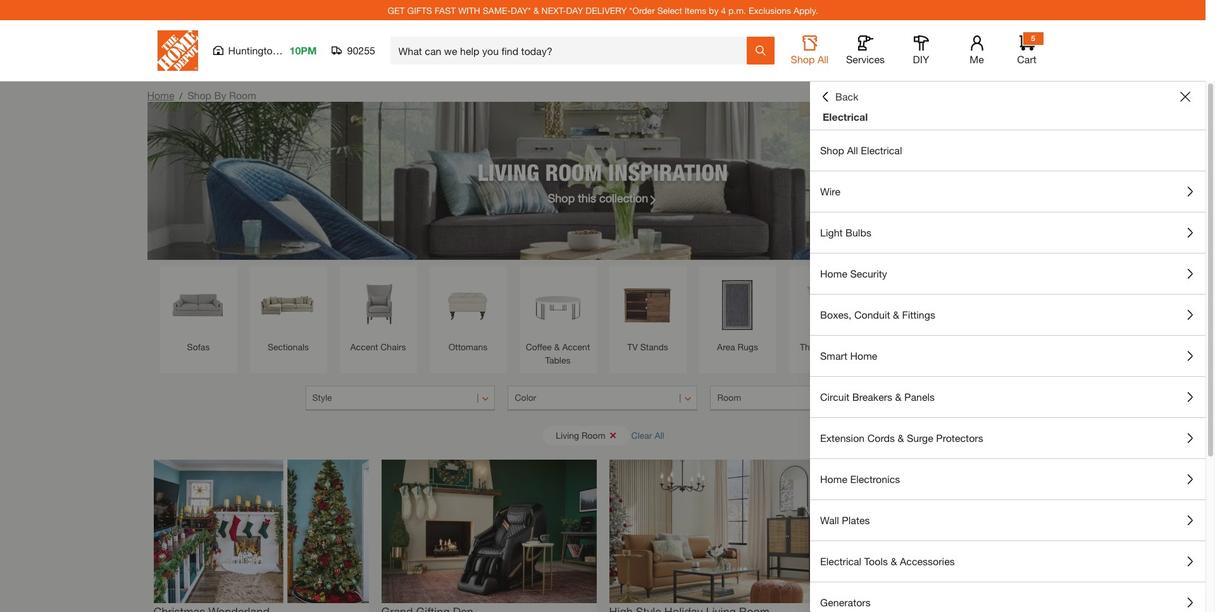 Task type: locate. For each thing, give the bounding box(es) containing it.
wall plates button
[[810, 501, 1206, 541]]

& inside coffee & accent tables
[[554, 342, 560, 353]]

0 vertical spatial electrical
[[823, 111, 868, 123]]

protectors
[[936, 432, 983, 444]]

curtains & drapes image
[[975, 273, 1040, 337]]

2 stretchy image image from the left
[[381, 460, 597, 604]]

services button
[[845, 35, 886, 66]]

circuit breakers & panels button
[[810, 377, 1206, 418]]

1 vertical spatial electrical
[[861, 144, 902, 156]]

menu
[[810, 130, 1206, 613]]

same-
[[483, 5, 511, 16]]

all down back
[[847, 144, 858, 156]]

tools
[[864, 556, 888, 568]]

home security
[[820, 268, 887, 280]]

1 vertical spatial all
[[847, 144, 858, 156]]

home up wall
[[820, 473, 847, 485]]

home for security
[[820, 268, 847, 280]]

drawer close image
[[1180, 92, 1191, 102]]

home right smart
[[850, 350, 877, 362]]

wire button
[[810, 172, 1206, 212]]

all inside 'link'
[[847, 144, 858, 156]]

accent up tables
[[562, 342, 590, 353]]

0 vertical spatial all
[[818, 53, 829, 65]]

panels
[[904, 391, 935, 403]]

coffee & accent tables link
[[526, 273, 590, 367]]

light
[[820, 227, 843, 239]]

2 horizontal spatial all
[[847, 144, 858, 156]]

coffee & accent tables
[[526, 342, 590, 366]]

shop all electrical
[[820, 144, 902, 156]]

fast
[[435, 5, 456, 16]]

diy
[[913, 53, 929, 65]]

5
[[1031, 34, 1035, 43]]

& up tables
[[554, 342, 560, 353]]

this
[[578, 191, 596, 205]]

& for boxes,
[[893, 309, 899, 321]]

1 stretchy image image from the left
[[153, 460, 369, 604]]

room
[[229, 89, 256, 101], [545, 159, 602, 186], [717, 392, 741, 403], [582, 430, 605, 441]]

rugs
[[738, 342, 758, 353]]

shop inside 'link'
[[820, 144, 844, 156]]

shop for shop all
[[791, 53, 815, 65]]

1 horizontal spatial accent
[[562, 342, 590, 353]]

fittings
[[902, 309, 935, 321]]

home left /
[[147, 89, 174, 101]]

collection
[[599, 191, 648, 205]]

shop all button
[[790, 35, 830, 66]]

shop left this
[[548, 191, 575, 205]]

electrical inside 'link'
[[861, 144, 902, 156]]

sofas link
[[166, 273, 231, 354]]

accessories
[[900, 556, 955, 568]]

living
[[478, 159, 539, 186], [556, 430, 579, 441]]

4 stretchy image image from the left
[[837, 460, 1052, 604]]

electrical inside button
[[820, 556, 862, 568]]

living for living room
[[556, 430, 579, 441]]

& right tools
[[891, 556, 897, 568]]

& for circuit
[[895, 391, 902, 403]]

home left security
[[820, 268, 847, 280]]

feedback link image
[[1198, 214, 1215, 282]]

0 horizontal spatial accent
[[350, 342, 378, 353]]

pillows
[[827, 342, 855, 353]]

me button
[[957, 35, 997, 66]]

color
[[515, 392, 536, 403]]

living room inspiration
[[478, 159, 728, 186]]

room button
[[710, 386, 900, 411]]

electrical
[[823, 111, 868, 123], [861, 144, 902, 156], [820, 556, 862, 568]]

home electronics button
[[810, 459, 1206, 500]]

style
[[312, 392, 332, 403]]

accent left chairs
[[350, 342, 378, 353]]

home link
[[147, 89, 174, 101]]

2 vertical spatial electrical
[[820, 556, 862, 568]]

2 accent from the left
[[562, 342, 590, 353]]

plates
[[842, 515, 870, 527]]

stretchy image image
[[153, 460, 369, 604], [381, 460, 597, 604], [609, 460, 824, 604], [837, 460, 1052, 604]]

extension cords & surge protectors button
[[810, 418, 1206, 459]]

tv
[[627, 342, 638, 353]]

0 vertical spatial living
[[478, 159, 539, 186]]

next-
[[542, 5, 566, 16]]

room down area
[[717, 392, 741, 403]]

living inside living room button
[[556, 430, 579, 441]]

sectionals
[[268, 342, 309, 353]]

home electronics
[[820, 473, 900, 485]]

90255 button
[[332, 44, 376, 57]]

1 horizontal spatial all
[[818, 53, 829, 65]]

cords
[[868, 432, 895, 444]]

shop all electrical link
[[810, 130, 1206, 171]]

home inside button
[[820, 268, 847, 280]]

shop this collection
[[548, 191, 648, 205]]

0 horizontal spatial all
[[655, 430, 664, 441]]

room up this
[[545, 159, 602, 186]]

all
[[818, 53, 829, 65], [847, 144, 858, 156], [655, 430, 664, 441]]

2 vertical spatial all
[[655, 430, 664, 441]]

coffee
[[526, 342, 552, 353]]

electrical for electrical tools & accessories
[[820, 556, 862, 568]]

room down color 'button'
[[582, 430, 605, 441]]

sectionals image
[[256, 273, 321, 337]]

stands
[[640, 342, 668, 353]]

light bulbs button
[[810, 213, 1206, 253]]

1 vertical spatial living
[[556, 430, 579, 441]]

sectionals link
[[256, 273, 321, 354]]

1 horizontal spatial living
[[556, 430, 579, 441]]

delivery
[[586, 5, 627, 16]]

diy button
[[901, 35, 941, 66]]

generators
[[820, 597, 871, 609]]

& left panels
[[895, 391, 902, 403]]

0 horizontal spatial living
[[478, 159, 539, 186]]

security
[[850, 268, 887, 280]]

bulbs
[[846, 227, 871, 239]]

shop up wire
[[820, 144, 844, 156]]

& inside button
[[898, 432, 904, 444]]

huntington park
[[228, 44, 302, 56]]

10pm
[[290, 44, 317, 56]]

living room button
[[543, 426, 630, 445]]

all up back button
[[818, 53, 829, 65]]

home for /
[[147, 89, 174, 101]]

area rugs
[[717, 342, 758, 353]]

& left fittings
[[893, 309, 899, 321]]

throw pillows link
[[795, 273, 860, 354]]

ottomans image
[[436, 273, 500, 337]]

select
[[657, 5, 682, 16]]

accent inside coffee & accent tables
[[562, 342, 590, 353]]

tv stands link
[[616, 273, 680, 354]]

shop down the "apply."
[[791, 53, 815, 65]]

& left surge
[[898, 432, 904, 444]]

all right clear
[[655, 430, 664, 441]]

shop inside button
[[791, 53, 815, 65]]

&
[[533, 5, 539, 16], [893, 309, 899, 321], [554, 342, 560, 353], [895, 391, 902, 403], [898, 432, 904, 444], [891, 556, 897, 568]]



Task type: describe. For each thing, give the bounding box(es) containing it.
inspiration
[[608, 159, 728, 186]]

circuit
[[820, 391, 850, 403]]

clear
[[631, 430, 652, 441]]

smart home
[[820, 350, 877, 362]]

generators button
[[810, 583, 1206, 613]]

menu containing shop all electrical
[[810, 130, 1206, 613]]

shop for shop this collection
[[548, 191, 575, 205]]

shop all
[[791, 53, 829, 65]]

conduit
[[854, 309, 890, 321]]

items
[[685, 5, 706, 16]]

area
[[717, 342, 735, 353]]

electronics
[[850, 473, 900, 485]]

shop for shop all electrical
[[820, 144, 844, 156]]

circuit breakers & panels
[[820, 391, 935, 403]]

park
[[281, 44, 302, 56]]

cart 5
[[1017, 34, 1037, 65]]

with
[[458, 5, 480, 16]]

90255
[[347, 44, 375, 56]]

back button
[[820, 91, 859, 103]]

boxes, conduit & fittings
[[820, 309, 935, 321]]

living for living room inspiration
[[478, 159, 539, 186]]

the home depot logo image
[[157, 30, 198, 71]]

boxes,
[[820, 309, 852, 321]]

back
[[835, 91, 859, 103]]

chairs
[[381, 342, 406, 353]]

all for shop all electrical
[[847, 144, 858, 156]]

coffee & accent tables image
[[526, 273, 590, 337]]

& for extension
[[898, 432, 904, 444]]

by
[[214, 89, 226, 101]]

all for clear all
[[655, 430, 664, 441]]

smart
[[820, 350, 847, 362]]

4
[[721, 5, 726, 16]]

& for electrical
[[891, 556, 897, 568]]

huntington
[[228, 44, 278, 56]]

exclusions
[[749, 5, 791, 16]]

electrical tools & accessories
[[820, 556, 955, 568]]

gifts
[[407, 5, 432, 16]]

apply.
[[794, 5, 818, 16]]

tables
[[545, 355, 571, 366]]

throw
[[800, 342, 825, 353]]

throw pillows
[[800, 342, 855, 353]]

area rugs image
[[705, 273, 770, 337]]

room inside button
[[717, 392, 741, 403]]

1 accent from the left
[[350, 342, 378, 353]]

throw blankets image
[[885, 273, 950, 337]]

shop right /
[[187, 89, 211, 101]]

color button
[[508, 386, 698, 411]]

boxes, conduit & fittings button
[[810, 295, 1206, 335]]

get
[[388, 5, 405, 16]]

/
[[179, 91, 182, 101]]

day*
[[511, 5, 531, 16]]

extension cords & surge protectors
[[820, 432, 983, 444]]

extension
[[820, 432, 865, 444]]

services
[[846, 53, 885, 65]]

wall plates
[[820, 515, 870, 527]]

living room
[[556, 430, 605, 441]]

wire
[[820, 185, 841, 197]]

What can we help you find today? search field
[[398, 37, 746, 64]]

*order
[[629, 5, 655, 16]]

wall
[[820, 515, 839, 527]]

me
[[970, 53, 984, 65]]

sofas image
[[166, 273, 231, 337]]

get gifts fast with same-day* & next-day delivery *order select items by 4 p.m. exclusions apply.
[[388, 5, 818, 16]]

home for electronics
[[820, 473, 847, 485]]

light bulbs
[[820, 227, 871, 239]]

& right day* on the left
[[533, 5, 539, 16]]

ottomans
[[449, 342, 488, 353]]

surge
[[907, 432, 933, 444]]

accent chairs link
[[346, 273, 410, 354]]

area rugs link
[[705, 273, 770, 354]]

room right by
[[229, 89, 256, 101]]

electrical tools & accessories button
[[810, 542, 1206, 582]]

p.m.
[[728, 5, 746, 16]]

clear all
[[631, 430, 664, 441]]

style button
[[305, 386, 495, 411]]

accent chairs
[[350, 342, 406, 353]]

3 stretchy image image from the left
[[609, 460, 824, 604]]

by
[[709, 5, 719, 16]]

tv stands image
[[616, 273, 680, 337]]

ottomans link
[[436, 273, 500, 354]]

breakers
[[852, 391, 892, 403]]

sofas
[[187, 342, 210, 353]]

shop this collection link
[[548, 190, 658, 207]]

throw pillows image
[[795, 273, 860, 337]]

accent chairs image
[[346, 273, 410, 337]]

room inside button
[[582, 430, 605, 441]]

clear all button
[[631, 424, 664, 447]]

home security button
[[810, 254, 1206, 294]]

tv stands
[[627, 342, 668, 353]]

electrical for electrical
[[823, 111, 868, 123]]

smart home button
[[810, 336, 1206, 377]]

all for shop all
[[818, 53, 829, 65]]



Task type: vqa. For each thing, say whether or not it's contained in the screenshot.
3 'button'
no



